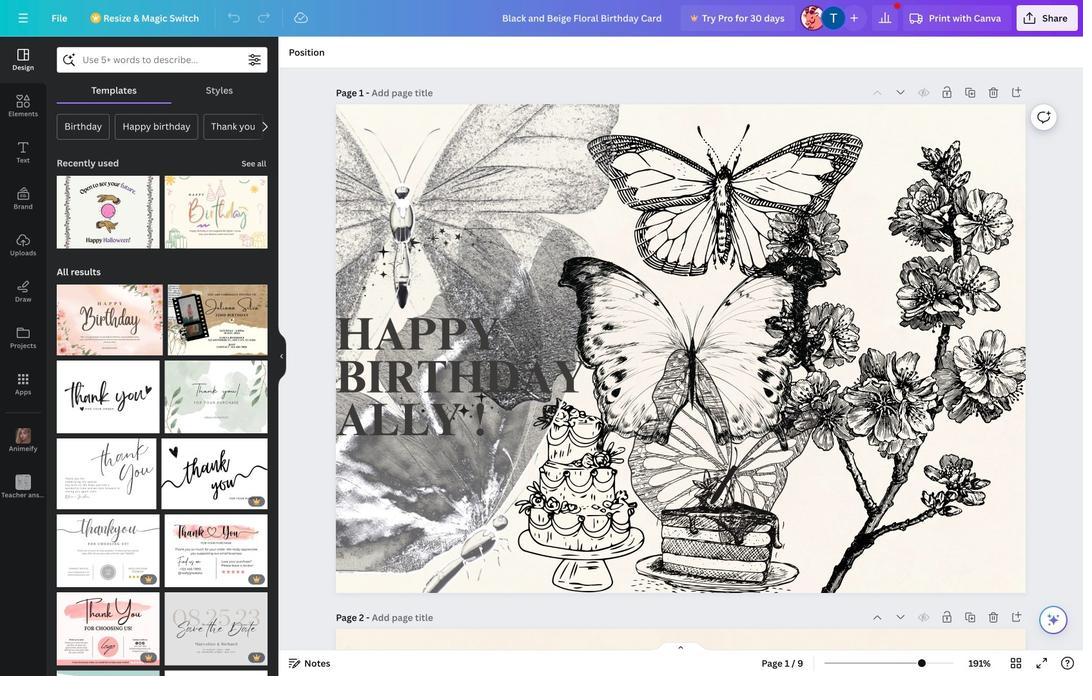 Task type: describe. For each thing, give the bounding box(es) containing it.
thank you card group
[[57, 664, 160, 677]]

Use 5+ words to describe... search field
[[83, 48, 242, 72]]

pink minimalist thank you for purchase card image
[[165, 515, 268, 588]]

thank you card image
[[57, 671, 160, 677]]

beige trendy minimalist aesthetic save the date card image
[[165, 593, 268, 666]]

side panel tab list
[[0, 37, 46, 511]]

black and white handwritten thank you card image
[[162, 439, 268, 510]]

beige trendy minimalist aesthetic save the date card group
[[165, 593, 268, 666]]

show pages image
[[650, 642, 712, 652]]

hide image
[[278, 326, 286, 388]]

white minimalist simple thank you card image
[[57, 361, 160, 434]]

gray minimalist business thank you card group
[[57, 515, 160, 588]]

white elegant modern calligraphy wedding thank you card image
[[57, 439, 156, 510]]

pink minimalist thank you card image
[[57, 593, 160, 666]]

black and white handwritten thank you card group
[[162, 439, 268, 510]]



Task type: locate. For each thing, give the bounding box(es) containing it.
purple and pink modern occult halloween card group
[[57, 168, 160, 249]]

2 page title text field from the top
[[372, 612, 435, 625]]

0 vertical spatial page title text field
[[372, 86, 434, 99]]

Design title text field
[[492, 5, 676, 31]]

purple and pink modern occult halloween card image
[[57, 176, 160, 249]]

colorful playful cute illustration outline happy birthday card image
[[165, 176, 268, 249]]

black white simple typography wedding thank you card image
[[165, 671, 268, 677]]

pink minimalist thank you for purchase card group
[[165, 515, 268, 588]]

gray minimalist business thank you card image
[[57, 515, 160, 588]]

black white simple typography wedding thank you card group
[[165, 664, 268, 677]]

main menu bar
[[0, 0, 1083, 37]]

Page title text field
[[372, 86, 434, 99], [372, 612, 435, 625]]

canva assistant image
[[1046, 613, 1061, 629]]

1 vertical spatial page title text field
[[372, 612, 435, 625]]

colorful playful cute illustration outline happy birthday card group
[[165, 168, 268, 249]]

neutral vintage birthday invitation card image
[[168, 285, 268, 356]]

minimalist thank you card image
[[165, 361, 268, 434]]

brown and pink watercolor illustrated happy birthday card image
[[57, 285, 163, 356]]

1 page title text field from the top
[[372, 86, 434, 99]]

pink minimalist thank you card group
[[57, 593, 160, 666]]



Task type: vqa. For each thing, say whether or not it's contained in the screenshot.
GROUP associated with Graph (Unlimited)
no



